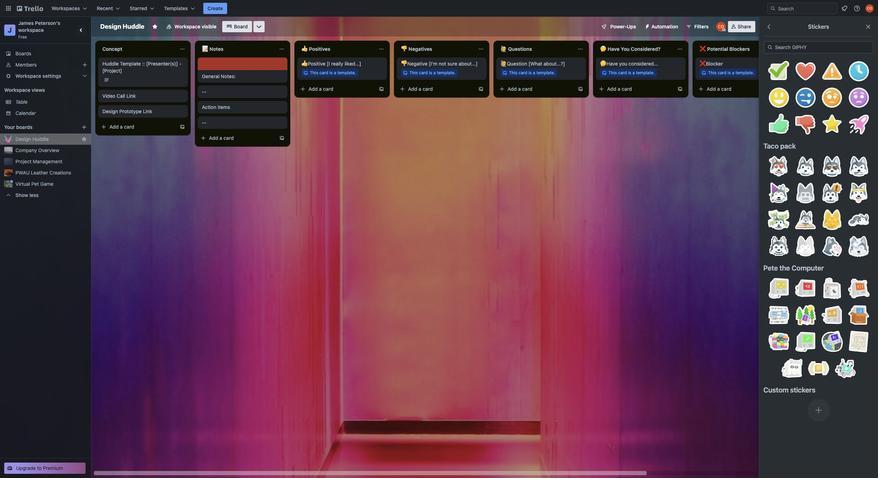 Task type: locate. For each thing, give the bounding box(es) containing it.
call
[[117, 93, 125, 99]]

a down the design prototype link
[[120, 124, 123, 130]]

templates button
[[160, 3, 199, 14]]

2 horizontal spatial huddle
[[123, 23, 144, 30]]

james
[[18, 20, 34, 26]]

questions
[[508, 46, 532, 52]]

workspace visible button
[[162, 21, 221, 32]]

this card is a template. down the ❌blocker link
[[708, 70, 755, 75]]

3 this from the left
[[509, 70, 518, 75]]

premium
[[43, 465, 63, 471]]

0 vertical spatial workspace
[[175, 23, 200, 29]]

settings
[[43, 73, 61, 79]]

pete
[[764, 264, 778, 272]]

❌ Potential Blockers text field
[[696, 43, 773, 55]]

add a card button down action items link at the top of the page
[[198, 133, 276, 144]]

is for [i
[[330, 70, 333, 75]]

pet
[[31, 181, 39, 187]]

0 horizontal spatial design huddle
[[15, 136, 49, 142]]

link
[[127, 93, 136, 99], [143, 108, 152, 114]]

this down 👍positive
[[310, 70, 318, 75]]

overview
[[38, 147, 59, 153]]

🤔have you considered...
[[600, 61, 658, 67]]

add down 🙋question
[[508, 86, 517, 92]]

0 vertical spatial christina overa (christinaovera) image
[[866, 4, 874, 13]]

add a card button down the [what at the top right
[[497, 83, 575, 95]]

action
[[202, 104, 216, 110]]

0 vertical spatial create from template… image
[[478, 86, 484, 92]]

custom stickers
[[764, 386, 816, 394]]

really
[[331, 61, 343, 67]]

0 vertical spatial huddle
[[123, 23, 144, 30]]

share
[[738, 23, 752, 29]]

add a card down you
[[607, 86, 632, 92]]

3 this card is a template. from the left
[[509, 70, 555, 75]]

design prototype link link
[[102, 108, 184, 115]]

template. down considered...
[[636, 70, 655, 75]]

add a card button down design prototype link link
[[98, 121, 177, 133]]

this card is a template. down 🤔have you considered...
[[609, 70, 655, 75]]

to
[[37, 465, 42, 471]]

this member is an admin of this board. image
[[723, 28, 726, 32]]

workspace navigation collapse icon image
[[76, 25, 86, 35]]

less
[[29, 192, 39, 198]]

- inside huddle template :: [presenter(s)] - [project]
[[179, 61, 182, 67]]

design up company
[[15, 136, 31, 142]]

1 vertical spatial huddle
[[102, 61, 119, 67]]

design huddle down recent popup button
[[100, 23, 144, 30]]

❌blocker
[[700, 61, 723, 67]]

this for 🙋question
[[509, 70, 518, 75]]

add down 👍positive
[[309, 86, 318, 92]]

1 vertical spatial christina overa (christinaovera) image
[[716, 22, 726, 32]]

board link
[[222, 21, 252, 32]]

1 -- from the top
[[202, 89, 207, 95]]

workspaces button
[[47, 3, 91, 14]]

0 horizontal spatial create from template… image
[[180, 124, 185, 130]]

1 this card is a template. from the left
[[310, 70, 356, 75]]

template.
[[338, 70, 356, 75], [437, 70, 456, 75], [537, 70, 555, 75], [636, 70, 655, 75], [736, 70, 755, 75]]

add a card down [i
[[309, 86, 334, 92]]

general
[[202, 73, 220, 79]]

5 template. from the left
[[736, 70, 755, 75]]

1 horizontal spatial design huddle
[[100, 23, 144, 30]]

2 is from the left
[[429, 70, 432, 75]]

0 vertical spatial link
[[127, 93, 136, 99]]

1 horizontal spatial huddle
[[102, 61, 119, 67]]

open information menu image
[[854, 5, 861, 12]]

add down 👎negative
[[408, 86, 418, 92]]

huddle down starred
[[123, 23, 144, 30]]

4 this from the left
[[609, 70, 617, 75]]

this down 🙋question
[[509, 70, 518, 75]]

j
[[8, 26, 12, 34]]

card
[[320, 70, 328, 75], [419, 70, 428, 75], [519, 70, 528, 75], [618, 70, 627, 75], [718, 70, 727, 75], [323, 86, 334, 92], [423, 86, 433, 92], [522, 86, 533, 92], [622, 86, 632, 92], [722, 86, 732, 92], [124, 124, 134, 130], [224, 135, 234, 141]]

workspace down templates popup button
[[175, 23, 200, 29]]

👎 Negatives text field
[[397, 43, 474, 55]]

👍 positives
[[302, 46, 330, 52]]

-- for first -- link from the top
[[202, 89, 207, 95]]

0 horizontal spatial link
[[127, 93, 136, 99]]

4 template. from the left
[[636, 70, 655, 75]]

christina overa (christinaovera) image right the filters on the right top
[[716, 22, 726, 32]]

considered...
[[629, 61, 658, 67]]

0 horizontal spatial christina overa (christinaovera) image
[[716, 22, 726, 32]]

design down recent popup button
[[100, 23, 121, 30]]

-- link down general notes: link in the left top of the page
[[202, 88, 283, 95]]

[i'm
[[429, 61, 438, 67]]

0 horizontal spatial huddle
[[32, 136, 49, 142]]

0 vertical spatial --
[[202, 89, 207, 95]]

add a card button down the really
[[297, 83, 376, 95]]

template. for about...?]
[[537, 70, 555, 75]]

video call link
[[102, 93, 136, 99]]

template. down '🙋question [what about...?]' link
[[537, 70, 555, 75]]

huddle up [project]
[[102, 61, 119, 67]]

❌
[[700, 46, 706, 52]]

link for design prototype link
[[143, 108, 152, 114]]

2 vertical spatial workspace
[[4, 87, 30, 93]]

stickers
[[809, 23, 830, 30]]

0 vertical spatial design huddle
[[100, 23, 144, 30]]

considered?
[[631, 46, 661, 52]]

the
[[780, 264, 790, 272]]

1 horizontal spatial christina overa (christinaovera) image
[[866, 4, 874, 13]]

negatives
[[409, 46, 432, 52]]

template. down the ❌blocker link
[[736, 70, 755, 75]]

primary element
[[0, 0, 879, 17]]

add a card
[[309, 86, 334, 92], [408, 86, 433, 92], [508, 86, 533, 92], [607, 86, 632, 92], [707, 86, 732, 92], [109, 124, 134, 130], [209, 135, 234, 141]]

-- link down action items link at the top of the page
[[202, 119, 283, 126]]

-- up action
[[202, 89, 207, 95]]

about...]
[[459, 61, 478, 67]]

👍positive [i really liked...]
[[302, 61, 361, 67]]

add a card down items
[[209, 135, 234, 141]]

1 vertical spatial design
[[102, 108, 118, 114]]

1 vertical spatial design huddle
[[15, 136, 49, 142]]

add for have
[[607, 86, 617, 92]]

0 vertical spatial design
[[100, 23, 121, 30]]

a down 👍positive
[[319, 86, 322, 92]]

2 vertical spatial huddle
[[32, 136, 49, 142]]

is down the ❌blocker link
[[728, 70, 731, 75]]

add a card for positives
[[309, 86, 334, 92]]

1 is from the left
[[330, 70, 333, 75]]

-- link
[[202, 88, 283, 95], [202, 119, 283, 126]]

[presenter(s)]
[[146, 61, 178, 67]]

james peterson's workspace free
[[18, 20, 62, 40]]

design
[[100, 23, 121, 30], [102, 108, 118, 114], [15, 136, 31, 142]]

this card is a template. for [i'm
[[410, 70, 456, 75]]

calendar
[[15, 110, 36, 116]]

workspace visible
[[175, 23, 217, 29]]

Board name text field
[[97, 21, 148, 32]]

1 vertical spatial --
[[202, 120, 207, 126]]

this card is a template. down [i'm in the left of the page
[[410, 70, 456, 75]]

2 this card is a template. from the left
[[410, 70, 456, 75]]

add for notes
[[209, 135, 218, 141]]

power-
[[611, 23, 627, 29]]

creations
[[49, 170, 71, 176]]

design huddle up company overview
[[15, 136, 49, 142]]

template. down 👍positive [i really liked...] link
[[338, 70, 356, 75]]

this card is a template.
[[310, 70, 356, 75], [410, 70, 456, 75], [509, 70, 555, 75], [609, 70, 655, 75], [708, 70, 755, 75]]

-- down action
[[202, 120, 207, 126]]

huddle
[[123, 23, 144, 30], [102, 61, 119, 67], [32, 136, 49, 142]]

3 is from the left
[[529, 70, 532, 75]]

🤔 have you considered?
[[600, 46, 661, 52]]

3 template. from the left
[[537, 70, 555, 75]]

a down [i'm in the left of the page
[[434, 70, 436, 75]]

add a card button
[[297, 83, 376, 95], [397, 83, 476, 95], [497, 83, 575, 95], [596, 83, 675, 95], [696, 83, 774, 95], [98, 121, 177, 133], [198, 133, 276, 144]]

add
[[309, 86, 318, 92], [408, 86, 418, 92], [508, 86, 517, 92], [607, 86, 617, 92], [707, 86, 716, 92], [109, 124, 119, 130], [209, 135, 218, 141]]

🤔have
[[600, 61, 618, 67]]

create from template… image
[[379, 86, 384, 92], [578, 86, 584, 92], [678, 86, 683, 92], [279, 135, 285, 141]]

j link
[[4, 25, 15, 36]]

-
[[179, 61, 182, 67], [202, 89, 204, 95], [204, 89, 207, 95], [202, 120, 204, 126], [204, 120, 207, 126]]

2 vertical spatial design
[[15, 136, 31, 142]]

christina overa (christinaovera) image
[[866, 4, 874, 13], [716, 22, 726, 32]]

add a card for notes
[[209, 135, 234, 141]]

workspace settings button
[[0, 70, 91, 82]]

create from template… image for 🤔have you considered...
[[678, 86, 683, 92]]

create from template… image for 👎 negatives
[[478, 86, 484, 92]]

0 vertical spatial -- link
[[202, 88, 283, 95]]

a down you
[[618, 86, 621, 92]]

4 this card is a template. from the left
[[609, 70, 655, 75]]

christina overa (christinaovera) image right open information menu image
[[866, 4, 874, 13]]

2 this from the left
[[410, 70, 418, 75]]

automation
[[652, 23, 679, 29]]

power-ups
[[611, 23, 636, 29]]

add a card button for have
[[596, 83, 675, 95]]

❌blocker link
[[700, 60, 781, 67]]

1 vertical spatial create from template… image
[[180, 124, 185, 130]]

positives
[[309, 46, 330, 52]]

link down video call link link
[[143, 108, 152, 114]]

link right the "call"
[[127, 93, 136, 99]]

🤔 Have You Considered? text field
[[596, 43, 673, 55]]

this card is a template. for [i
[[310, 70, 356, 75]]

calendar link
[[15, 110, 87, 117]]

add a card button down [i'm in the left of the page
[[397, 83, 476, 95]]

workspace views
[[4, 87, 45, 93]]

1 this from the left
[[310, 70, 318, 75]]

this down 🤔have
[[609, 70, 617, 75]]

add down 🤔have
[[607, 86, 617, 92]]

this down 👎negative
[[410, 70, 418, 75]]

1 vertical spatial workspace
[[15, 73, 41, 79]]

🤔
[[600, 46, 607, 52]]

add a card button down the 🤔have you considered... 'link'
[[596, 83, 675, 95]]

this down ❌blocker
[[708, 70, 717, 75]]

add a card down 👎negative
[[408, 86, 433, 92]]

2 -- from the top
[[202, 120, 207, 126]]

this card is a template. down 🙋question [what about...?]
[[509, 70, 555, 75]]

project management link
[[15, 158, 87, 165]]

this for 🤔have
[[609, 70, 617, 75]]

is down 🙋question [what about...?]
[[529, 70, 532, 75]]

1 horizontal spatial create from template… image
[[478, 86, 484, 92]]

automation button
[[642, 21, 683, 32]]

workspace up table
[[4, 87, 30, 93]]

workspace down "members"
[[15, 73, 41, 79]]

create
[[208, 5, 223, 11]]

template. down not
[[437, 70, 456, 75]]

workspace for workspace views
[[4, 87, 30, 93]]

workspace for workspace settings
[[15, 73, 41, 79]]

🙋 Questions text field
[[497, 43, 574, 55]]

2 template. from the left
[[437, 70, 456, 75]]

add down action items
[[209, 135, 218, 141]]

this for 👍positive
[[310, 70, 318, 75]]

james peterson's workspace link
[[18, 20, 62, 33]]

is down 👍positive [i really liked...]
[[330, 70, 333, 75]]

add a card button for positives
[[297, 83, 376, 95]]

a down ❌blocker
[[718, 86, 720, 92]]

starred icon image
[[81, 136, 87, 142]]

design huddle
[[100, 23, 144, 30], [15, 136, 49, 142]]

this card is a template. down 👍positive [i really liked...]
[[310, 70, 356, 75]]

1 vertical spatial link
[[143, 108, 152, 114]]

workspace inside popup button
[[15, 73, 41, 79]]

4 is from the left
[[628, 70, 632, 75]]

add a card down ❌blocker
[[707, 86, 732, 92]]

views
[[32, 87, 45, 93]]

add a card button down the ❌blocker link
[[696, 83, 774, 95]]

is down [i'm in the left of the page
[[429, 70, 432, 75]]

create from template… image
[[478, 86, 484, 92], [180, 124, 185, 130]]

is down 🤔have you considered...
[[628, 70, 632, 75]]

huddle template :: [presenter(s)] - [project] link
[[102, 60, 184, 74]]

add a card button for notes
[[198, 133, 276, 144]]

huddle up company overview
[[32, 136, 49, 142]]

add a card down 🙋question
[[508, 86, 533, 92]]

add a card for negatives
[[408, 86, 433, 92]]

workspace inside 'button'
[[175, 23, 200, 29]]

1 template. from the left
[[338, 70, 356, 75]]

design down video
[[102, 108, 118, 114]]

1 vertical spatial -- link
[[202, 119, 283, 126]]

1 horizontal spatial link
[[143, 108, 152, 114]]



Task type: vqa. For each thing, say whether or not it's contained in the screenshot.
right 28
no



Task type: describe. For each thing, give the bounding box(es) containing it.
👍
[[302, 46, 308, 52]]

general notes:
[[202, 73, 236, 79]]

🤔have you considered... link
[[600, 60, 682, 67]]

👍positive
[[302, 61, 326, 67]]

❌ potential blockers
[[700, 46, 750, 52]]

pwau leather creations
[[15, 170, 71, 176]]

items
[[218, 104, 230, 110]]

template. for considered...
[[636, 70, 655, 75]]

[i
[[327, 61, 330, 67]]

you
[[619, 61, 628, 67]]

a down 👎negative
[[419, 86, 422, 92]]

Search GIPHY text field
[[764, 41, 874, 54]]

huddle inside 'board name' text box
[[123, 23, 144, 30]]

upgrade to premium link
[[4, 463, 86, 474]]

Concept text field
[[98, 43, 175, 55]]

👎negative [i'm not sure about...] link
[[401, 60, 483, 67]]

pack
[[781, 142, 796, 150]]

design prototype link
[[102, 108, 152, 114]]

general notes: link
[[202, 73, 283, 80]]

company overview
[[15, 147, 59, 153]]

upgrade
[[16, 465, 36, 471]]

show less
[[15, 192, 39, 198]]

this for 👎negative
[[410, 70, 418, 75]]

pwau leather creations link
[[15, 169, 87, 176]]

👎
[[401, 46, 408, 52]]

star or unstar board image
[[152, 24, 158, 29]]

recent
[[97, 5, 113, 11]]

5 this card is a template. from the left
[[708, 70, 755, 75]]

share button
[[728, 21, 756, 32]]

your
[[4, 124, 15, 130]]

search image
[[771, 6, 776, 11]]

free
[[18, 34, 27, 40]]

filters
[[695, 23, 709, 29]]

show less button
[[0, 190, 91, 201]]

🙋question [what about...?]
[[501, 61, 565, 67]]

company
[[15, 147, 37, 153]]

a down items
[[220, 135, 222, 141]]

👎 negatives
[[401, 46, 432, 52]]

liked...]
[[345, 61, 361, 67]]

template
[[120, 61, 141, 67]]

a down 🙋question
[[518, 86, 521, 92]]

is for [what
[[529, 70, 532, 75]]

this card is a template. for you
[[609, 70, 655, 75]]

upgrade to premium
[[16, 465, 63, 471]]

add for negatives
[[408, 86, 418, 92]]

::
[[142, 61, 145, 67]]

🙋question
[[501, 61, 527, 67]]

link for video call link
[[127, 93, 136, 99]]

add a card button for negatives
[[397, 83, 476, 95]]

sure
[[448, 61, 458, 67]]

👍 Positives text field
[[297, 43, 375, 55]]

a down 🤔have you considered...
[[633, 70, 635, 75]]

add a card for have
[[607, 86, 632, 92]]

5 is from the left
[[728, 70, 731, 75]]

workspace for workspace visible
[[175, 23, 200, 29]]

workspaces
[[52, 5, 80, 11]]

potential
[[708, 46, 729, 52]]

template. for really
[[338, 70, 356, 75]]

boards
[[15, 51, 31, 56]]

members
[[15, 62, 37, 68]]

not
[[439, 61, 446, 67]]

add a card down the design prototype link
[[109, 124, 134, 130]]

is for [i'm
[[429, 70, 432, 75]]

[what
[[529, 61, 543, 67]]

peterson's
[[35, 20, 60, 26]]

blockers
[[730, 46, 750, 52]]

action items
[[202, 104, 230, 110]]

huddle inside huddle template :: [presenter(s)] - [project]
[[102, 61, 119, 67]]

project
[[15, 159, 31, 164]]

create from template… image for 🙋question [what about...?]
[[578, 86, 584, 92]]

sm image
[[767, 44, 774, 51]]

company overview link
[[15, 147, 87, 154]]

create from template… image for concept
[[180, 124, 185, 130]]

virtual pet game
[[15, 181, 53, 187]]

template. for not
[[437, 70, 456, 75]]

you
[[621, 46, 630, 52]]

power-ups button
[[597, 21, 641, 32]]

Search field
[[768, 3, 838, 14]]

filters button
[[684, 21, 711, 32]]

customize views image
[[256, 23, 263, 30]]

your boards with 5 items element
[[4, 123, 71, 132]]

add a card button for questions
[[497, 83, 575, 95]]

templates
[[164, 5, 188, 11]]

sm image
[[642, 21, 652, 31]]

add board image
[[81, 125, 87, 130]]

video
[[102, 93, 115, 99]]

add for positives
[[309, 86, 318, 92]]

2 -- link from the top
[[202, 119, 283, 126]]

ups
[[627, 23, 636, 29]]

this card is a template. for [what
[[509, 70, 555, 75]]

design for design prototype link link
[[102, 108, 118, 114]]

back to home image
[[17, 3, 43, 14]]

taco pack
[[764, 142, 796, 150]]

virtual
[[15, 181, 30, 187]]

computer
[[792, 264, 824, 272]]

management
[[33, 159, 62, 164]]

add a card for questions
[[508, 86, 533, 92]]

5 this from the left
[[708, 70, 717, 75]]

table
[[15, 99, 28, 105]]

design inside 'board name' text box
[[100, 23, 121, 30]]

add for questions
[[508, 86, 517, 92]]

🙋 questions
[[501, 46, 532, 52]]

📝
[[202, 46, 208, 52]]

have
[[608, 46, 620, 52]]

project management
[[15, 159, 62, 164]]

huddle template :: [presenter(s)] - [project]
[[102, 61, 182, 74]]

a down the really
[[334, 70, 336, 75]]

1 -- link from the top
[[202, 88, 283, 95]]

🙋question [what about...?] link
[[501, 60, 582, 67]]

design for design huddle link
[[15, 136, 31, 142]]

boards
[[16, 124, 32, 130]]

workspace
[[18, 27, 44, 33]]

concept
[[102, 46, 122, 52]]

design huddle inside 'board name' text box
[[100, 23, 144, 30]]

create from template… image for 👍positive [i really liked...]
[[379, 86, 384, 92]]

a down 🙋question [what about...?]
[[533, 70, 536, 75]]

a down the ❌blocker link
[[732, 70, 735, 75]]

0 notifications image
[[841, 4, 849, 13]]

workspace settings
[[15, 73, 61, 79]]

add down the design prototype link
[[109, 124, 119, 130]]

pete the computer
[[764, 264, 824, 272]]

add down ❌blocker
[[707, 86, 716, 92]]

-- for 1st -- link from the bottom
[[202, 120, 207, 126]]

recent button
[[93, 3, 124, 14]]

is for you
[[628, 70, 632, 75]]

📝 Notes text field
[[198, 43, 275, 55]]

action items link
[[202, 104, 283, 111]]

prototype
[[119, 108, 142, 114]]



